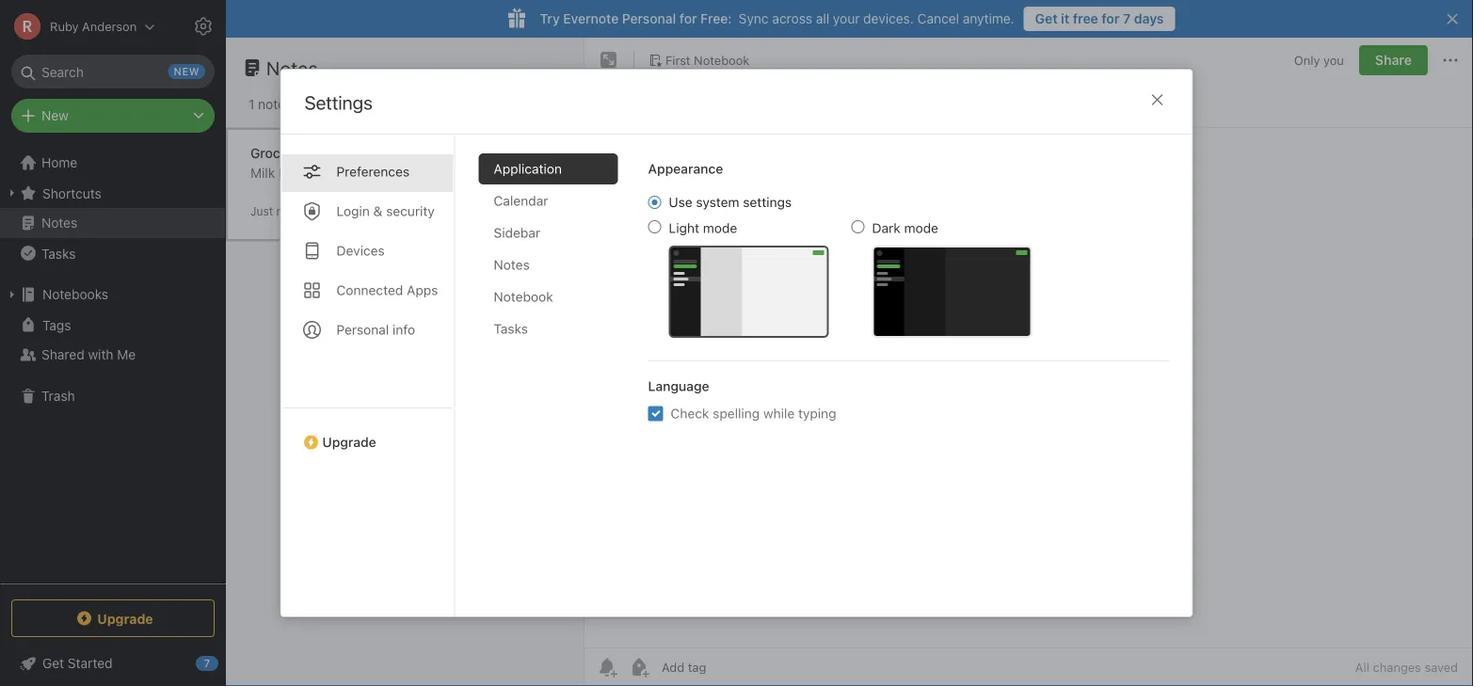 Task type: vqa. For each thing, say whether or not it's contained in the screenshot.
Notes link
yes



Task type: locate. For each thing, give the bounding box(es) containing it.
tab list
[[281, 135, 455, 617], [479, 153, 633, 617]]

tasks tab
[[479, 313, 618, 344]]

use system settings
[[669, 194, 792, 210]]

2 mode from the left
[[904, 220, 939, 236]]

mode right dark
[[904, 220, 939, 236]]

note list element
[[226, 38, 585, 686]]

notes inside note list element
[[266, 56, 318, 79]]

1 horizontal spatial notebook
[[694, 53, 750, 67]]

language
[[648, 378, 709, 394]]

1 vertical spatial upgrade button
[[11, 600, 215, 637]]

sidebar
[[494, 225, 540, 240]]

new
[[41, 108, 69, 123]]

tree
[[0, 148, 226, 583]]

shared with me link
[[0, 340, 225, 370]]

0 horizontal spatial mode
[[703, 220, 737, 236]]

Check spelling while typing checkbox
[[648, 406, 663, 421]]

1 horizontal spatial for
[[1102, 11, 1120, 26]]

just now
[[250, 205, 298, 218]]

1 horizontal spatial mode
[[904, 220, 939, 236]]

0 vertical spatial personal
[[622, 11, 676, 26]]

7
[[1123, 11, 1131, 26]]

mode down system on the top of page
[[703, 220, 737, 236]]

me
[[117, 347, 136, 362]]

for left '7'
[[1102, 11, 1120, 26]]

2 horizontal spatial notes
[[494, 257, 530, 272]]

tasks up notebooks
[[41, 245, 76, 261]]

trash
[[41, 388, 75, 404]]

0 horizontal spatial personal
[[337, 322, 389, 337]]

1 horizontal spatial upgrade button
[[281, 408, 454, 457]]

settings
[[305, 91, 373, 113]]

shortcuts
[[42, 185, 101, 201]]

try
[[540, 11, 560, 26]]

1 for from the left
[[680, 11, 697, 26]]

all
[[1355, 660, 1370, 675]]

info
[[393, 322, 415, 337]]

saved
[[1425, 660, 1458, 675]]

1 horizontal spatial tasks
[[494, 321, 528, 336]]

1 horizontal spatial upgrade
[[322, 434, 376, 450]]

for left free:
[[680, 11, 697, 26]]

0 vertical spatial notes
[[266, 56, 318, 79]]

personal
[[622, 11, 676, 26], [337, 322, 389, 337]]

tab list for appearance
[[479, 153, 633, 617]]

expand notebooks image
[[5, 287, 20, 302]]

your
[[833, 11, 860, 26]]

1 mode from the left
[[703, 220, 737, 236]]

tab list containing preferences
[[281, 135, 455, 617]]

for
[[680, 11, 697, 26], [1102, 11, 1120, 26]]

close image
[[1146, 88, 1169, 111]]

mode for dark mode
[[904, 220, 939, 236]]

notebooks
[[42, 287, 108, 302]]

Dark mode radio
[[851, 220, 865, 233]]

1 horizontal spatial notes
[[266, 56, 318, 79]]

upgrade button
[[281, 408, 454, 457], [11, 600, 215, 637]]

personal down connected
[[337, 322, 389, 337]]

evernote
[[563, 11, 619, 26]]

2 for from the left
[[1102, 11, 1120, 26]]

0 vertical spatial tasks
[[41, 245, 76, 261]]

notebook down notes tab
[[494, 289, 553, 304]]

devices.
[[863, 11, 914, 26]]

tags button
[[0, 310, 225, 340]]

with
[[88, 347, 113, 362]]

for inside "button"
[[1102, 11, 1120, 26]]

0 vertical spatial notebook
[[694, 53, 750, 67]]

notes
[[266, 56, 318, 79], [41, 215, 77, 231], [494, 257, 530, 272]]

1 vertical spatial upgrade
[[97, 611, 153, 626]]

connected
[[337, 282, 403, 298]]

tab list containing application
[[479, 153, 633, 617]]

grocery
[[250, 145, 300, 161]]

grocery list
[[250, 145, 326, 161]]

all
[[816, 11, 829, 26]]

upgrade
[[322, 434, 376, 450], [97, 611, 153, 626]]

for for free:
[[680, 11, 697, 26]]

1 vertical spatial tasks
[[494, 321, 528, 336]]

share
[[1375, 52, 1412, 68]]

tasks down the notebook tab in the left top of the page
[[494, 321, 528, 336]]

sidebar tab
[[479, 217, 618, 248]]

notes down sidebar
[[494, 257, 530, 272]]

first notebook
[[666, 53, 750, 67]]

Search text field
[[24, 55, 201, 88]]

shortcuts button
[[0, 178, 225, 208]]

notebook inside button
[[694, 53, 750, 67]]

personal up first
[[622, 11, 676, 26]]

across
[[772, 11, 812, 26]]

application tab
[[479, 153, 618, 184]]

1 note
[[249, 96, 285, 112]]

settings image
[[192, 15, 215, 38]]

notes inside tab
[[494, 257, 530, 272]]

expand note image
[[598, 49, 620, 72]]

add tag image
[[628, 656, 651, 679]]

while
[[763, 406, 795, 421]]

1 vertical spatial personal
[[337, 322, 389, 337]]

upgrade for upgrade popup button to the left
[[97, 611, 153, 626]]

tasks
[[41, 245, 76, 261], [494, 321, 528, 336]]

check spelling while typing
[[671, 406, 836, 421]]

calendar tab
[[479, 185, 618, 216]]

milk
[[250, 165, 275, 181]]

connected apps
[[337, 282, 438, 298]]

0 horizontal spatial for
[[680, 11, 697, 26]]

None search field
[[24, 55, 201, 88]]

tasks inside tab
[[494, 321, 528, 336]]

0 vertical spatial upgrade button
[[281, 408, 454, 457]]

2 vertical spatial notes
[[494, 257, 530, 272]]

0 horizontal spatial notes
[[41, 215, 77, 231]]

light mode
[[669, 220, 737, 236]]

mode
[[703, 220, 737, 236], [904, 220, 939, 236]]

devices
[[337, 243, 385, 258]]

it
[[1061, 11, 1070, 26]]

0 horizontal spatial tasks
[[41, 245, 76, 261]]

eggs
[[279, 165, 309, 181]]

0 horizontal spatial upgrade
[[97, 611, 153, 626]]

1 horizontal spatial tab list
[[479, 153, 633, 617]]

free
[[1073, 11, 1098, 26]]

tab list for application
[[281, 135, 455, 617]]

notebook down free:
[[694, 53, 750, 67]]

option group
[[648, 194, 1032, 338]]

notes up note
[[266, 56, 318, 79]]

notebook
[[694, 53, 750, 67], [494, 289, 553, 304]]

dark mode
[[872, 220, 939, 236]]

trash link
[[0, 381, 225, 411]]

0 horizontal spatial notebook
[[494, 289, 553, 304]]

changes
[[1373, 660, 1421, 675]]

1 vertical spatial notebook
[[494, 289, 553, 304]]

Use system settings radio
[[648, 196, 661, 209]]

notes down shortcuts
[[41, 215, 77, 231]]

0 horizontal spatial tab list
[[281, 135, 455, 617]]

application
[[494, 161, 562, 176]]

0 vertical spatial upgrade
[[322, 434, 376, 450]]

note
[[258, 96, 285, 112]]

system
[[696, 194, 739, 210]]

you
[[1324, 53, 1344, 67]]



Task type: describe. For each thing, give the bounding box(es) containing it.
check
[[671, 406, 709, 421]]

milk eggs sugar cheese
[[250, 165, 398, 181]]

cheese
[[352, 165, 398, 181]]

login & security
[[337, 203, 435, 219]]

tree containing home
[[0, 148, 226, 583]]

notes tab
[[479, 249, 618, 280]]

spelling
[[713, 406, 760, 421]]

calendar
[[494, 193, 548, 208]]

mode for light mode
[[703, 220, 737, 236]]

0 horizontal spatial upgrade button
[[11, 600, 215, 637]]

home link
[[0, 148, 226, 178]]

get it free for 7 days button
[[1024, 7, 1175, 31]]

free:
[[701, 11, 732, 26]]

all changes saved
[[1355, 660, 1458, 675]]

add a reminder image
[[596, 656, 618, 679]]

personal info
[[337, 322, 415, 337]]

just
[[250, 205, 273, 218]]

tags
[[42, 317, 71, 333]]

tasks inside button
[[41, 245, 76, 261]]

sugar
[[312, 165, 348, 181]]

use
[[669, 194, 693, 210]]

share button
[[1359, 45, 1428, 75]]

only you
[[1294, 53, 1344, 67]]

Light mode radio
[[648, 220, 661, 233]]

cancel
[[917, 11, 959, 26]]

try evernote personal for free: sync across all your devices. cancel anytime.
[[540, 11, 1015, 26]]

now
[[276, 205, 298, 218]]

&
[[373, 203, 383, 219]]

list
[[304, 145, 326, 161]]

shared with me
[[41, 347, 136, 362]]

shared
[[41, 347, 84, 362]]

home
[[41, 155, 77, 170]]

anytime.
[[963, 11, 1015, 26]]

preferences
[[337, 164, 410, 179]]

Note Editor text field
[[585, 128, 1473, 648]]

notebook tab
[[479, 281, 618, 312]]

note window element
[[585, 38, 1473, 686]]

security
[[386, 203, 435, 219]]

appearance
[[648, 161, 723, 176]]

option group containing use system settings
[[648, 194, 1032, 338]]

login
[[337, 203, 370, 219]]

typing
[[798, 406, 836, 421]]

new button
[[11, 99, 215, 133]]

notes link
[[0, 208, 225, 238]]

settings
[[743, 194, 792, 210]]

notebook inside tab
[[494, 289, 553, 304]]

1
[[249, 96, 254, 112]]

tasks button
[[0, 238, 225, 268]]

get it free for 7 days
[[1035, 11, 1164, 26]]

1 vertical spatial notes
[[41, 215, 77, 231]]

1 horizontal spatial personal
[[622, 11, 676, 26]]

only
[[1294, 53, 1320, 67]]

dark
[[872, 220, 901, 236]]

for for 7
[[1102, 11, 1120, 26]]

days
[[1134, 11, 1164, 26]]

light
[[669, 220, 699, 236]]

first
[[666, 53, 691, 67]]

sync
[[739, 11, 769, 26]]

notebooks link
[[0, 280, 225, 310]]

upgrade for the rightmost upgrade popup button
[[322, 434, 376, 450]]

apps
[[407, 282, 438, 298]]

first notebook button
[[642, 47, 756, 73]]

get
[[1035, 11, 1058, 26]]



